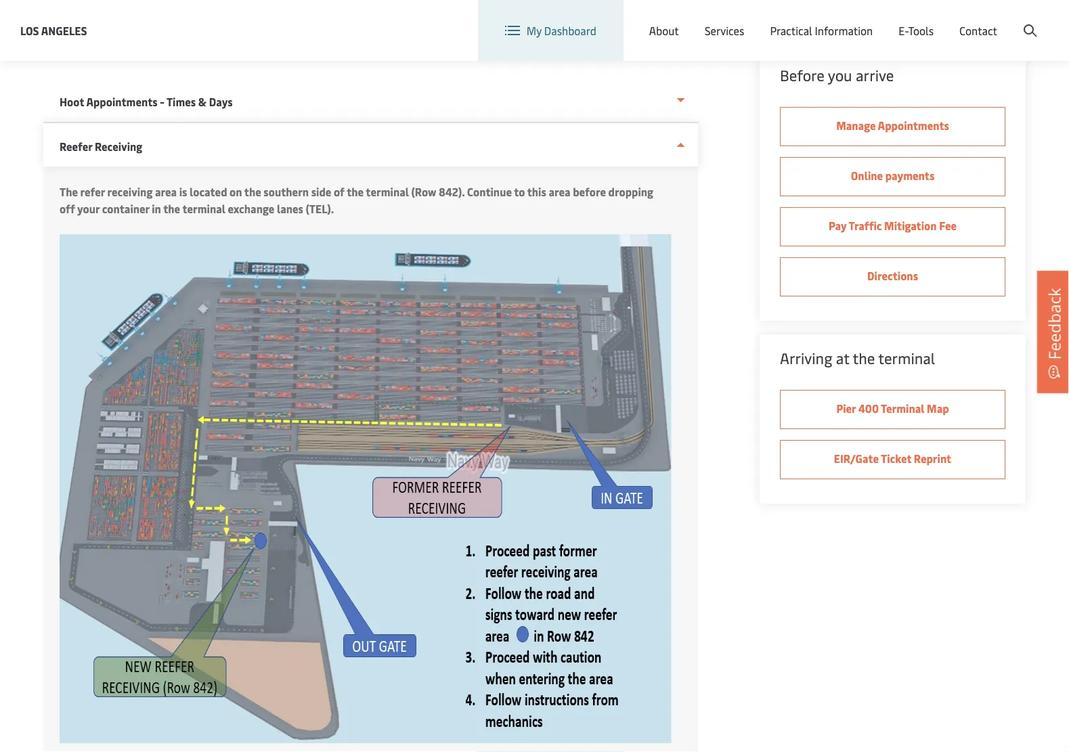 Task type: locate. For each thing, give the bounding box(es) containing it.
los
[[20, 23, 39, 38]]

practical
[[770, 23, 813, 38]]

1 vertical spatial appointments
[[878, 118, 950, 133]]

terminal
[[366, 185, 409, 199], [182, 202, 226, 216], [879, 348, 936, 368]]

0 vertical spatial terminal
[[366, 185, 409, 199]]

mitigation
[[885, 218, 937, 233]]

842).
[[439, 185, 465, 199]]

/
[[963, 13, 967, 27]]

-
[[160, 94, 164, 109]]

days
[[209, 94, 233, 109]]

receiving
[[95, 139, 142, 154]]

is
[[179, 185, 187, 199]]

the
[[60, 185, 78, 199]]

pay traffic mitigation fee
[[829, 218, 957, 233]]

reprint
[[914, 451, 952, 466]]

area left is
[[155, 185, 177, 199]]

los angeles
[[20, 23, 87, 38]]

the right of
[[347, 185, 364, 199]]

hoot appointments - times & days button
[[43, 79, 699, 123]]

manage appointments link
[[780, 107, 1006, 146]]

the
[[244, 185, 261, 199], [347, 185, 364, 199], [163, 202, 180, 216], [853, 348, 875, 368]]

1 horizontal spatial terminal
[[366, 185, 409, 199]]

this
[[527, 185, 546, 199]]

0 horizontal spatial appointments
[[86, 94, 158, 109]]

on
[[230, 185, 242, 199]]

to
[[514, 185, 525, 199]]

1 area from the left
[[155, 185, 177, 199]]

appointments
[[86, 94, 158, 109], [878, 118, 950, 133]]

ticket
[[881, 451, 912, 466]]

area
[[155, 185, 177, 199], [549, 185, 571, 199]]

1 horizontal spatial area
[[549, 185, 571, 199]]

times
[[167, 94, 196, 109]]

southern
[[264, 185, 309, 199]]

terminal down located
[[182, 202, 226, 216]]

contact button
[[960, 0, 998, 61]]

payments
[[886, 168, 935, 183]]

the refer receiving area is located on the southern side of the terminal (row 842). continue to this area before dropping off your container in the terminal exchange lanes (tel).
[[60, 185, 654, 216]]

switch location button
[[667, 12, 765, 27]]

about button
[[649, 0, 679, 61]]

area right this
[[549, 185, 571, 199]]

pier 400 terminal map link
[[780, 390, 1006, 429]]

practical information
[[770, 23, 873, 38]]

exchange
[[228, 202, 275, 216]]

terminal up terminal
[[879, 348, 936, 368]]

manage appointments
[[837, 118, 950, 133]]

appointments left -
[[86, 94, 158, 109]]

my dashboard button
[[505, 0, 597, 61]]

tools
[[909, 23, 934, 38]]

dropping
[[609, 185, 654, 199]]

0 horizontal spatial area
[[155, 185, 177, 199]]

login
[[934, 13, 961, 27]]

appointments inside dropdown button
[[86, 94, 158, 109]]

before
[[573, 185, 606, 199]]

your
[[77, 202, 100, 216]]

pier 400 terminal map
[[837, 401, 949, 416]]

e-
[[899, 23, 909, 38]]

create
[[970, 13, 1002, 27]]

receiving
[[107, 185, 153, 199]]

dashboard
[[544, 23, 597, 38]]

reefer
[[60, 139, 92, 154]]

online payments link
[[780, 157, 1006, 196]]

terminal left (row
[[366, 185, 409, 199]]

1 horizontal spatial appointments
[[878, 118, 950, 133]]

menu
[[842, 13, 870, 27]]

refer
[[80, 185, 105, 199]]

(tel).
[[306, 202, 334, 216]]

directions
[[868, 269, 918, 283]]

switch
[[688, 13, 721, 27]]

appointments up 'payments'
[[878, 118, 950, 133]]

before you arrive
[[780, 65, 894, 85]]

my dashboard
[[527, 23, 597, 38]]

1 vertical spatial terminal
[[182, 202, 226, 216]]

0 vertical spatial appointments
[[86, 94, 158, 109]]

container
[[102, 202, 149, 216]]

2 vertical spatial terminal
[[879, 348, 936, 368]]

appointments for manage
[[878, 118, 950, 133]]



Task type: vqa. For each thing, say whether or not it's contained in the screenshot.
will
no



Task type: describe. For each thing, give the bounding box(es) containing it.
pay
[[829, 218, 847, 233]]

location
[[723, 13, 765, 27]]

login / create account
[[934, 13, 1044, 27]]

traffic
[[849, 218, 882, 233]]

hoot appointments - times & days
[[60, 94, 233, 109]]

online payments
[[851, 168, 935, 183]]

of
[[334, 185, 345, 199]]

2 area from the left
[[549, 185, 571, 199]]

information
[[815, 23, 873, 38]]

eir/gate
[[834, 451, 879, 466]]

continue
[[467, 185, 512, 199]]

e-tools button
[[899, 0, 934, 61]]

(row
[[412, 185, 436, 199]]

the right on
[[244, 185, 261, 199]]

pier
[[837, 401, 856, 416]]

lanes
[[277, 202, 303, 216]]

in
[[152, 202, 161, 216]]

directions link
[[780, 257, 1006, 297]]

pay traffic mitigation fee link
[[780, 207, 1006, 247]]

contact
[[960, 23, 998, 38]]

e-tools
[[899, 23, 934, 38]]

login / create account link
[[909, 0, 1044, 40]]

about
[[649, 23, 679, 38]]

map
[[927, 401, 949, 416]]

reefer receiving
[[60, 139, 142, 154]]

online
[[851, 168, 883, 183]]

feedback button
[[1038, 271, 1070, 393]]

appointments for hoot
[[86, 94, 158, 109]]

arrive
[[856, 65, 894, 85]]

you
[[828, 65, 853, 85]]

angeles
[[41, 23, 87, 38]]

eir/gate ticket reprint
[[834, 451, 952, 466]]

before
[[780, 65, 825, 85]]

hoot
[[60, 94, 84, 109]]

&
[[198, 94, 207, 109]]

the right in
[[163, 202, 180, 216]]

arriving
[[780, 348, 833, 368]]

los angeles link
[[20, 22, 87, 39]]

off
[[60, 202, 75, 216]]

side
[[311, 185, 331, 199]]

at
[[836, 348, 850, 368]]

reefer receiving button
[[43, 123, 699, 167]]

manage
[[837, 118, 876, 133]]

services button
[[705, 0, 745, 61]]

account
[[1004, 13, 1044, 27]]

services
[[705, 23, 745, 38]]

global menu
[[808, 13, 870, 27]]

400
[[859, 401, 879, 416]]

my
[[527, 23, 542, 38]]

reefer receiving image
[[60, 234, 671, 744]]

practical information button
[[770, 0, 873, 61]]

feedback
[[1043, 288, 1065, 360]]

global
[[808, 13, 840, 27]]

0 horizontal spatial terminal
[[182, 202, 226, 216]]

eir/gate ticket reprint link
[[780, 440, 1006, 480]]

reefer receiving element
[[43, 167, 699, 753]]

the right at
[[853, 348, 875, 368]]

switch location
[[688, 13, 765, 27]]

terminal
[[881, 401, 925, 416]]

global menu button
[[779, 0, 884, 40]]

2 horizontal spatial terminal
[[879, 348, 936, 368]]

arriving at the terminal
[[780, 348, 936, 368]]

fee
[[940, 218, 957, 233]]



